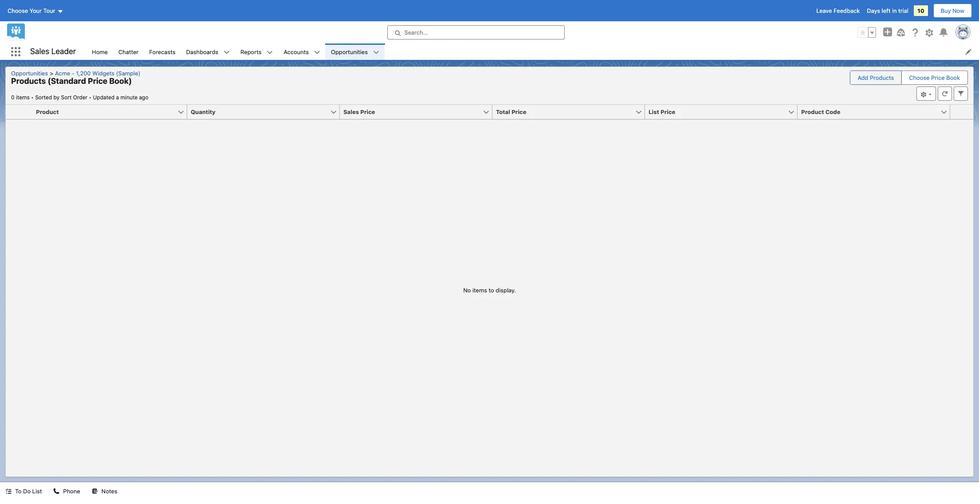 Task type: describe. For each thing, give the bounding box(es) containing it.
buy
[[941, 7, 951, 14]]

in
[[892, 7, 897, 14]]

accounts link
[[278, 43, 314, 60]]

items for 0
[[16, 94, 30, 101]]

text default image inside 'reports' list item
[[267, 49, 273, 55]]

product element
[[32, 105, 193, 119]]

opportunities inside products|products (standard price book)|list view element
[[11, 70, 48, 77]]

price for list
[[661, 108, 676, 115]]

widgets
[[92, 70, 114, 77]]

search...
[[405, 29, 428, 36]]

choose your tour
[[8, 7, 55, 14]]

text default image inside phone button
[[53, 488, 60, 495]]

phone button
[[48, 482, 85, 500]]

quantity
[[191, 108, 216, 115]]

leader
[[51, 47, 76, 56]]

acme - 1,200 widgets (sample)
[[55, 70, 140, 77]]

1 • from the left
[[31, 94, 34, 101]]

sales price
[[343, 108, 375, 115]]

order
[[73, 94, 87, 101]]

(standard
[[48, 76, 86, 86]]

1,200
[[76, 70, 91, 77]]

leave
[[817, 7, 832, 14]]

quantity element
[[187, 105, 345, 119]]

acme - 1,200 widgets (sample) link
[[51, 70, 144, 77]]

sales price element
[[340, 105, 498, 119]]

reports link
[[235, 43, 267, 60]]

products inside button
[[870, 74, 894, 81]]

leave feedback
[[817, 7, 860, 14]]

minute
[[121, 94, 138, 101]]

code
[[826, 108, 841, 115]]

0 vertical spatial opportunities link
[[326, 43, 373, 60]]

0 horizontal spatial products
[[11, 76, 46, 86]]

total
[[496, 108, 510, 115]]

acme
[[55, 70, 70, 77]]

sort
[[61, 94, 72, 101]]

forecasts link
[[144, 43, 181, 60]]

reports list item
[[235, 43, 278, 60]]

accounts
[[284, 48, 309, 55]]

text default image inside the notes button
[[92, 488, 98, 495]]

phone
[[63, 488, 80, 495]]

price for sales
[[360, 108, 375, 115]]

1 horizontal spatial list
[[649, 108, 659, 115]]

product for product code
[[801, 108, 824, 115]]

trial
[[899, 7, 909, 14]]

dashboards list item
[[181, 43, 235, 60]]

to do list button
[[0, 482, 47, 500]]

products (standard price book)
[[11, 76, 132, 86]]

(sample)
[[116, 70, 140, 77]]

price for choose
[[932, 74, 945, 81]]

-
[[72, 70, 74, 77]]

total price
[[496, 108, 527, 115]]

search... button
[[387, 25, 565, 39]]

product code element
[[798, 105, 956, 119]]

now
[[953, 7, 965, 14]]

0 items • sorted by sort order • updated a minute ago
[[11, 94, 148, 101]]

products|products (standard price book)|list view element
[[5, 67, 974, 477]]

to do list
[[15, 488, 42, 495]]

book)
[[109, 76, 132, 86]]

home link
[[87, 43, 113, 60]]

by
[[53, 94, 60, 101]]

text default image for opportunities
[[373, 49, 379, 55]]

choose for choose price book
[[909, 74, 930, 81]]

action element
[[951, 105, 974, 119]]

total price button
[[493, 105, 636, 119]]

2 • from the left
[[89, 94, 91, 101]]

list price
[[649, 108, 676, 115]]



Task type: locate. For each thing, give the bounding box(es) containing it.
dashboards link
[[181, 43, 224, 60]]

items for no
[[473, 287, 487, 294]]

choose inside choose price book button
[[909, 74, 930, 81]]

chatter
[[118, 48, 139, 55]]

text default image left the reports on the left top of the page
[[224, 49, 230, 55]]

1 vertical spatial items
[[473, 287, 487, 294]]

0 vertical spatial list
[[649, 108, 659, 115]]

sales for sales leader
[[30, 47, 49, 56]]

1 horizontal spatial product
[[801, 108, 824, 115]]

choose price book
[[909, 74, 960, 81]]

products
[[870, 74, 894, 81], [11, 76, 46, 86]]

sales leader
[[30, 47, 76, 56]]

product inside 'element'
[[36, 108, 59, 115]]

list containing home
[[87, 43, 979, 60]]

list
[[87, 43, 979, 60]]

product code button
[[798, 105, 941, 119]]

text default image
[[224, 49, 230, 55], [267, 49, 273, 55], [5, 488, 12, 495], [92, 488, 98, 495]]

• left sorted
[[31, 94, 34, 101]]

1 horizontal spatial opportunities link
[[326, 43, 373, 60]]

choose left book
[[909, 74, 930, 81]]

price for total
[[512, 108, 527, 115]]

items left the to
[[473, 287, 487, 294]]

list price element
[[645, 105, 803, 119]]

add products button
[[851, 71, 901, 84]]

do
[[23, 488, 31, 495]]

0 vertical spatial opportunities
[[331, 48, 368, 55]]

10
[[918, 7, 925, 14]]

0 horizontal spatial items
[[16, 94, 30, 101]]

products status
[[11, 94, 93, 101]]

0 horizontal spatial choose
[[8, 7, 28, 14]]

opportunities
[[331, 48, 368, 55], [11, 70, 48, 77]]

product inside button
[[801, 108, 824, 115]]

sorted
[[35, 94, 52, 101]]

updated
[[93, 94, 115, 101]]

1 vertical spatial sales
[[343, 108, 359, 115]]

notes button
[[86, 482, 123, 500]]

leave feedback link
[[817, 7, 860, 14]]

items right 0
[[16, 94, 30, 101]]

0 horizontal spatial product
[[36, 108, 59, 115]]

days left in trial
[[867, 7, 909, 14]]

feedback
[[834, 7, 860, 14]]

book
[[947, 74, 960, 81]]

1 horizontal spatial opportunities
[[331, 48, 368, 55]]

price
[[932, 74, 945, 81], [88, 76, 107, 86], [360, 108, 375, 115], [512, 108, 527, 115], [661, 108, 676, 115]]

0
[[11, 94, 14, 101]]

group
[[858, 27, 876, 38]]

0 horizontal spatial list
[[32, 488, 42, 495]]

sales
[[30, 47, 49, 56], [343, 108, 359, 115]]

dashboards
[[186, 48, 218, 55]]

text default image left to
[[5, 488, 12, 495]]

total price element
[[493, 105, 651, 119]]

0 horizontal spatial opportunities link
[[11, 70, 51, 77]]

1 vertical spatial opportunities link
[[11, 70, 51, 77]]

choose inside choose your tour popup button
[[8, 7, 28, 14]]

home
[[92, 48, 108, 55]]

•
[[31, 94, 34, 101], [89, 94, 91, 101]]

1 vertical spatial opportunities
[[11, 70, 48, 77]]

text default image inside opportunities 'list item'
[[373, 49, 379, 55]]

accounts list item
[[278, 43, 326, 60]]

price inside total price button
[[512, 108, 527, 115]]

1 product from the left
[[36, 108, 59, 115]]

2 horizontal spatial text default image
[[373, 49, 379, 55]]

price inside choose price book button
[[932, 74, 945, 81]]

0 horizontal spatial opportunities
[[11, 70, 48, 77]]

choose
[[8, 7, 28, 14], [909, 74, 930, 81]]

1 horizontal spatial items
[[473, 287, 487, 294]]

1 horizontal spatial products
[[870, 74, 894, 81]]

price inside list price element
[[661, 108, 676, 115]]

tour
[[43, 7, 55, 14]]

buy now button
[[934, 4, 972, 18]]

choose for choose your tour
[[8, 7, 28, 14]]

items
[[16, 94, 30, 101], [473, 287, 487, 294]]

sales for sales price
[[343, 108, 359, 115]]

text default image inside to do list button
[[5, 488, 12, 495]]

price inside sales price button
[[360, 108, 375, 115]]

• right 'order'
[[89, 94, 91, 101]]

products up sorted
[[11, 76, 46, 86]]

opportunities inside 'list item'
[[331, 48, 368, 55]]

1 vertical spatial list
[[32, 488, 42, 495]]

item number image
[[6, 105, 32, 119]]

choose price book button
[[902, 71, 967, 84]]

0 horizontal spatial •
[[31, 94, 34, 101]]

add products
[[858, 74, 894, 81]]

opportunities list item
[[326, 43, 385, 60]]

0 horizontal spatial text default image
[[53, 488, 60, 495]]

no
[[463, 287, 471, 294]]

reports
[[241, 48, 262, 55]]

1 horizontal spatial •
[[89, 94, 91, 101]]

buy now
[[941, 7, 965, 14]]

product code
[[801, 108, 841, 115]]

days
[[867, 7, 880, 14]]

0 vertical spatial items
[[16, 94, 30, 101]]

product
[[36, 108, 59, 115], [801, 108, 824, 115]]

text default image for accounts
[[314, 49, 320, 55]]

notes
[[101, 488, 117, 495]]

0 vertical spatial choose
[[8, 7, 28, 14]]

1 horizontal spatial text default image
[[314, 49, 320, 55]]

a
[[116, 94, 119, 101]]

text default image left the notes
[[92, 488, 98, 495]]

0 horizontal spatial sales
[[30, 47, 49, 56]]

no items to display.
[[463, 287, 516, 294]]

add
[[858, 74, 869, 81]]

1 vertical spatial choose
[[909, 74, 930, 81]]

2 product from the left
[[801, 108, 824, 115]]

choose left your
[[8, 7, 28, 14]]

ago
[[139, 94, 148, 101]]

text default image inside "dashboards" list item
[[224, 49, 230, 55]]

chatter link
[[113, 43, 144, 60]]

opportunities link
[[326, 43, 373, 60], [11, 70, 51, 77]]

to
[[15, 488, 22, 495]]

product down sorted
[[36, 108, 59, 115]]

left
[[882, 7, 891, 14]]

1 horizontal spatial choose
[[909, 74, 930, 81]]

text default image
[[314, 49, 320, 55], [373, 49, 379, 55], [53, 488, 60, 495]]

your
[[30, 7, 42, 14]]

products right add
[[870, 74, 894, 81]]

text default image inside accounts list item
[[314, 49, 320, 55]]

sales inside button
[[343, 108, 359, 115]]

display.
[[496, 287, 516, 294]]

forecasts
[[149, 48, 175, 55]]

choose your tour button
[[7, 4, 64, 18]]

action image
[[951, 105, 974, 119]]

list
[[649, 108, 659, 115], [32, 488, 42, 495]]

item number element
[[6, 105, 32, 119]]

list inside button
[[32, 488, 42, 495]]

0 vertical spatial sales
[[30, 47, 49, 56]]

text default image right the reports on the left top of the page
[[267, 49, 273, 55]]

product left 'code' on the top
[[801, 108, 824, 115]]

sales price button
[[340, 105, 483, 119]]

quantity button
[[187, 105, 330, 119]]

product for product
[[36, 108, 59, 115]]

1 horizontal spatial sales
[[343, 108, 359, 115]]

to
[[489, 287, 494, 294]]



Task type: vqa. For each thing, say whether or not it's contained in the screenshot.
left 'Opportunities' Link
yes



